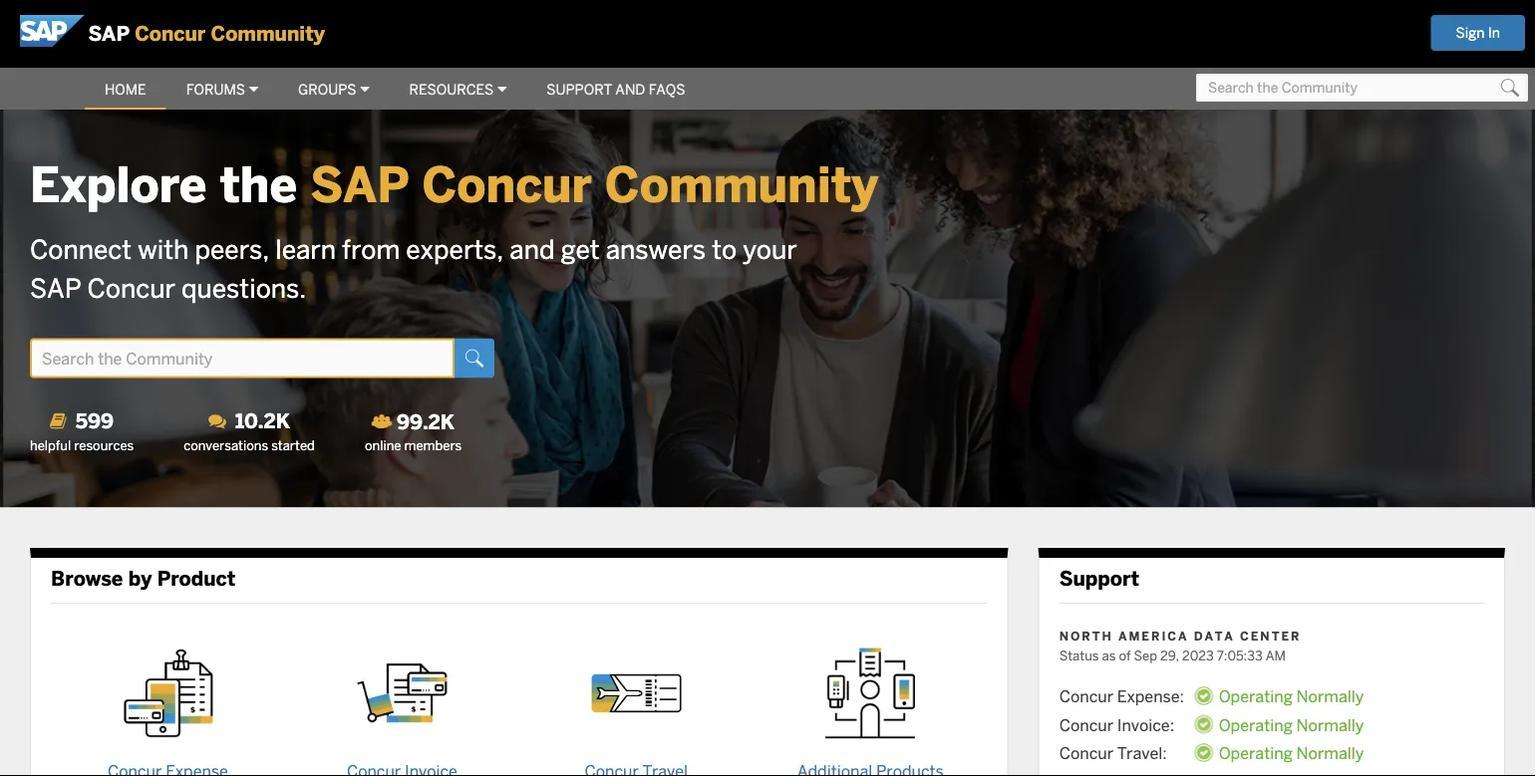Task type: vqa. For each thing, say whether or not it's contained in the screenshot.


Task type: locate. For each thing, give the bounding box(es) containing it.
0 vertical spatial sap
[[88, 21, 130, 47]]

1 horizontal spatial community
[[605, 155, 879, 216]]

members
[[404, 438, 462, 454]]

1 operating normally from the top
[[1219, 687, 1365, 708]]

sap up the from
[[310, 155, 409, 216]]

1 operating from the top
[[1219, 687, 1293, 708]]

and left get
[[510, 234, 555, 266]]

concur travel image
[[592, 674, 681, 714]]

1 horizontal spatial resources
[[410, 81, 494, 99]]

groups
[[298, 81, 357, 99]]

concur expense image
[[123, 649, 213, 739]]

expense:
[[1118, 687, 1185, 708]]

concur inside connect with peers, learn from experts, and get answers to your sap concur questions.
[[87, 273, 175, 305]]

1 vertical spatial operating
[[1219, 716, 1293, 736]]

concur up concur invoice:
[[1060, 687, 1114, 708]]

0 horizontal spatial and
[[510, 234, 555, 266]]

concur down with
[[87, 273, 175, 305]]

1 horizontal spatial sap
[[88, 21, 130, 47]]

of
[[1119, 648, 1131, 664]]

explore the sap concur community
[[30, 155, 879, 216]]

support up north
[[1060, 566, 1140, 592]]

menu bar
[[0, 67, 705, 110]]

and inside menu bar
[[616, 81, 646, 99]]

concur
[[135, 21, 206, 47], [422, 155, 592, 216], [87, 273, 175, 305], [1060, 687, 1114, 708], [1060, 716, 1114, 736], [1060, 744, 1114, 764]]

concur down concur invoice:
[[1060, 744, 1114, 764]]

learn
[[275, 234, 336, 266]]

0 vertical spatial resources
[[410, 81, 494, 99]]

resources inside the 599 helpful resources
[[74, 438, 134, 454]]

2 operating normally from the top
[[1219, 716, 1365, 736]]

3 normally from the top
[[1297, 744, 1365, 764]]

None submit
[[1496, 74, 1526, 102], [455, 339, 495, 378], [1496, 74, 1526, 102], [455, 339, 495, 378]]

sap down the connect
[[30, 273, 81, 305]]

community up to
[[605, 155, 879, 216]]

0 vertical spatial community
[[211, 21, 325, 47]]

2 vertical spatial operating
[[1219, 744, 1293, 764]]

normally for concur invoice:
[[1297, 716, 1365, 736]]

status
[[1060, 648, 1100, 664]]

concur travel:
[[1060, 744, 1167, 764]]

resources down 599
[[74, 438, 134, 454]]

forums
[[186, 81, 245, 99]]

resources
[[410, 81, 494, 99], [74, 438, 134, 454]]

connect with peers, learn from experts, and get answers to your sap concur questions.
[[30, 234, 798, 305]]

your
[[743, 234, 798, 266]]

support
[[547, 81, 613, 99], [1060, 566, 1140, 592]]

1 normally from the top
[[1297, 687, 1365, 708]]

resources inside menu bar
[[410, 81, 494, 99]]

3 operating from the top
[[1219, 744, 1293, 764]]

helpful
[[30, 438, 71, 454]]

operating
[[1219, 687, 1293, 708], [1219, 716, 1293, 736], [1219, 744, 1293, 764]]

0 horizontal spatial community
[[211, 21, 325, 47]]

experts,
[[406, 234, 504, 266]]

operating normally for concur invoice:
[[1219, 716, 1365, 736]]

2 normally from the top
[[1297, 716, 1365, 736]]

and left faqs
[[616, 81, 646, 99]]

1 horizontal spatial support
[[1060, 566, 1140, 592]]

1 vertical spatial sap
[[310, 155, 409, 216]]

resources up explore the sap concur community at top
[[410, 81, 494, 99]]

0 horizontal spatial support
[[547, 81, 613, 99]]

0 vertical spatial support
[[547, 81, 613, 99]]

0 vertical spatial operating
[[1219, 687, 1293, 708]]

0 vertical spatial normally
[[1297, 687, 1365, 708]]

from
[[342, 234, 400, 266]]

community up forums link
[[211, 21, 325, 47]]

1 vertical spatial normally
[[1297, 716, 1365, 736]]

peers,
[[195, 234, 269, 266]]

and inside connect with peers, learn from experts, and get answers to your sap concur questions.
[[510, 234, 555, 266]]

operating for concur travel:
[[1219, 744, 1293, 764]]

support for support and faqs
[[547, 81, 613, 99]]

and
[[616, 81, 646, 99], [510, 234, 555, 266]]

sep
[[1134, 648, 1158, 664]]

sap image
[[20, 15, 84, 47]]

99.2k online members
[[365, 409, 462, 454]]

1 vertical spatial support
[[1060, 566, 1140, 592]]

browse by product
[[51, 566, 236, 592]]

started
[[271, 438, 315, 454]]

additional products image
[[826, 648, 916, 740]]

0 vertical spatial search the community text field
[[1197, 74, 1529, 102]]

2 vertical spatial operating normally
[[1219, 744, 1365, 764]]

connect
[[30, 234, 132, 266]]

2 vertical spatial normally
[[1297, 744, 1365, 764]]

2023
[[1183, 648, 1215, 664]]

questions.
[[181, 273, 307, 305]]

operating for concur expense:
[[1219, 687, 1293, 708]]

Search the Community text field
[[1197, 74, 1529, 102], [30, 339, 455, 378]]

1 vertical spatial and
[[510, 234, 555, 266]]

data
[[1195, 629, 1235, 645]]

sap concur community
[[88, 21, 325, 47]]

support left faqs
[[547, 81, 613, 99]]

menu bar containing home
[[0, 67, 705, 110]]

operating normally
[[1219, 687, 1365, 708], [1219, 716, 1365, 736], [1219, 744, 1365, 764]]

1 horizontal spatial and
[[616, 81, 646, 99]]

support inside menu bar
[[547, 81, 613, 99]]

to
[[712, 234, 737, 266]]

sap
[[88, 21, 130, 47], [310, 155, 409, 216], [30, 273, 81, 305]]

10.2k
[[235, 409, 290, 435]]

resources link
[[390, 72, 527, 108]]

0 horizontal spatial resources
[[74, 438, 134, 454]]

1 vertical spatial operating normally
[[1219, 716, 1365, 736]]

29,
[[1161, 648, 1180, 664]]

normally
[[1297, 687, 1365, 708], [1297, 716, 1365, 736], [1297, 744, 1365, 764]]

0 vertical spatial and
[[616, 81, 646, 99]]

community
[[211, 21, 325, 47], [605, 155, 879, 216]]

3 operating normally from the top
[[1219, 744, 1365, 764]]

browse
[[51, 566, 123, 592]]

1 vertical spatial search the community text field
[[30, 339, 455, 378]]

2 vertical spatial sap
[[30, 273, 81, 305]]

2 operating from the top
[[1219, 716, 1293, 736]]

sap right sap image
[[88, 21, 130, 47]]

get
[[561, 234, 600, 266]]

1 vertical spatial resources
[[74, 438, 134, 454]]

0 horizontal spatial sap
[[30, 273, 81, 305]]

0 vertical spatial operating normally
[[1219, 687, 1365, 708]]



Task type: describe. For each thing, give the bounding box(es) containing it.
the
[[220, 155, 297, 216]]

as
[[1103, 648, 1116, 664]]

concur invoice:
[[1060, 716, 1175, 736]]

concur up concur travel: on the right
[[1060, 716, 1114, 736]]

1 horizontal spatial search the community text field
[[1197, 74, 1529, 102]]

normally for concur travel:
[[1297, 744, 1365, 764]]

sign in
[[1457, 24, 1501, 42]]

america
[[1119, 629, 1189, 645]]

support and faqs
[[547, 81, 686, 99]]

concur up experts,
[[422, 155, 592, 216]]

0 horizontal spatial search the community text field
[[30, 339, 455, 378]]

sap inside connect with peers, learn from experts, and get answers to your sap concur questions.
[[30, 273, 81, 305]]

normally for concur expense:
[[1297, 687, 1365, 708]]

groups link
[[278, 72, 390, 108]]

sign in link
[[1432, 15, 1526, 51]]

2 horizontal spatial sap
[[310, 155, 409, 216]]

explore
[[30, 155, 207, 216]]

sign
[[1457, 24, 1485, 42]]

concur expense:
[[1060, 687, 1185, 708]]

invoice:
[[1118, 716, 1175, 736]]

599 helpful resources
[[30, 409, 134, 454]]

operating normally for concur expense:
[[1219, 687, 1365, 708]]

with
[[138, 234, 189, 266]]

in
[[1489, 24, 1501, 42]]

faqs
[[649, 81, 686, 99]]

10.2k conversations started
[[184, 409, 315, 454]]

7:05:33
[[1218, 648, 1263, 664]]

599
[[76, 409, 114, 435]]

am
[[1266, 648, 1286, 664]]

forums link
[[166, 72, 278, 108]]

1 vertical spatial community
[[605, 155, 879, 216]]

support and faqs link
[[527, 72, 705, 108]]

operating normally for concur travel:
[[1219, 744, 1365, 764]]

concur invoice image
[[357, 664, 447, 725]]

travel:
[[1118, 744, 1167, 764]]

product
[[157, 566, 236, 592]]

online
[[365, 438, 401, 454]]

north america data center status as of sep 29, 2023 7:05:33 am
[[1060, 629, 1302, 664]]

conversations
[[184, 438, 268, 454]]

by
[[128, 566, 152, 592]]

support for support
[[1060, 566, 1140, 592]]

answers
[[606, 234, 706, 266]]

north
[[1060, 629, 1114, 645]]

center
[[1241, 629, 1302, 645]]

operating for concur invoice:
[[1219, 716, 1293, 736]]

concur up the home at the left of page
[[135, 21, 206, 47]]

home
[[105, 81, 146, 99]]

home link
[[85, 72, 166, 108]]

99.2k
[[397, 409, 455, 435]]



